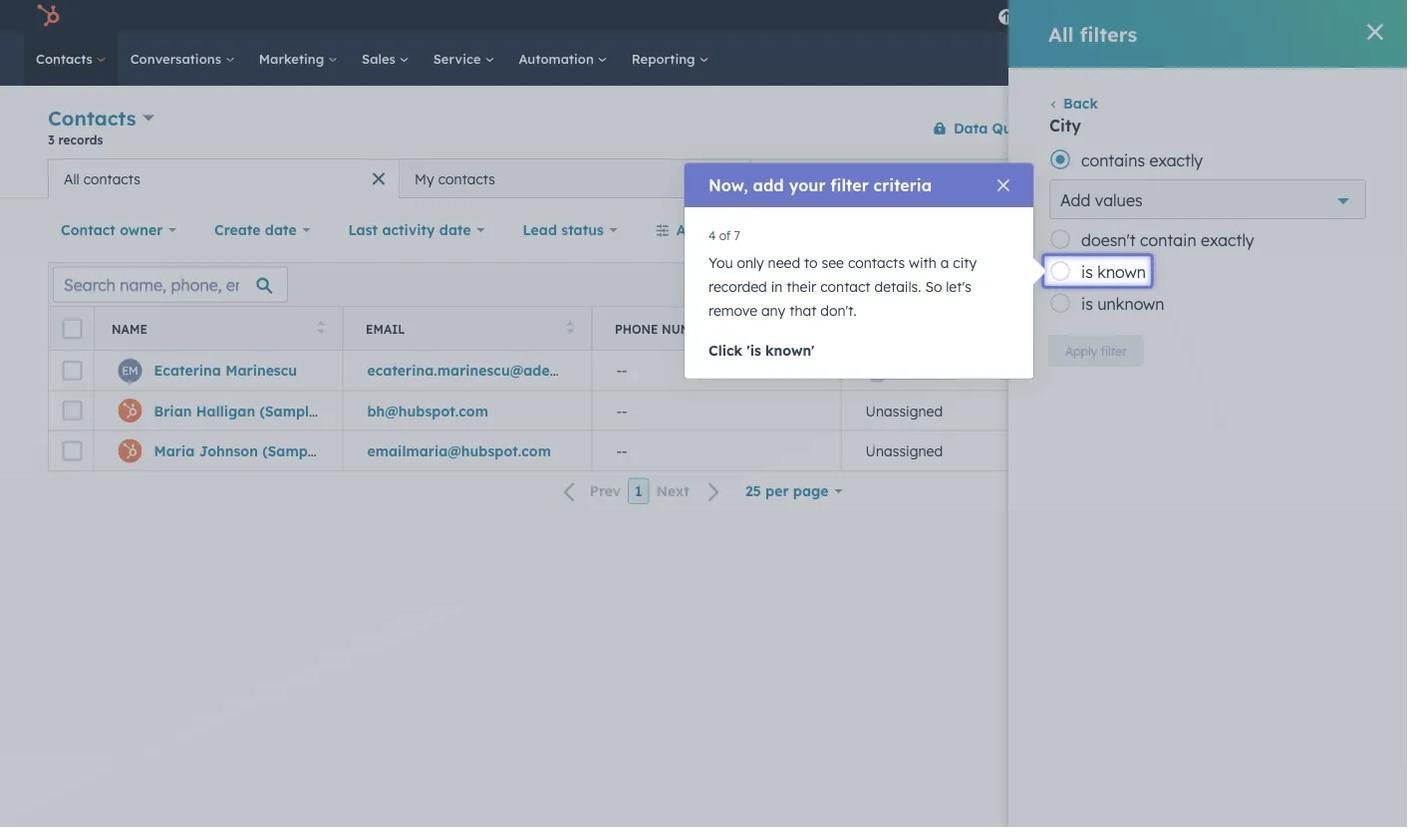 Task type: describe. For each thing, give the bounding box(es) containing it.
1
[[635, 482, 643, 500]]

advanced
[[676, 221, 746, 239]]

all for all views
[[1286, 169, 1303, 187]]

save view button
[[1252, 214, 1360, 246]]

press to sort. image for fourth press to sort. element from the right
[[317, 320, 325, 334]]

contains
[[1082, 151, 1145, 170]]

maria
[[154, 442, 195, 460]]

all for all contacts
[[64, 170, 79, 187]]

apply filter
[[1066, 343, 1127, 358]]

my
[[415, 170, 434, 187]]

0 horizontal spatial close image
[[998, 179, 1010, 191]]

calling icon button
[[1095, 3, 1129, 29]]

create date
[[214, 221, 297, 239]]

press to sort. image for third press to sort. element
[[816, 320, 823, 334]]

back button
[[1049, 95, 1098, 112]]

doesn't
[[1082, 230, 1136, 250]]

upgrade
[[1020, 9, 1075, 26]]

calling icon image
[[1103, 8, 1121, 26]]

brian halligan (sample contact) link
[[154, 402, 381, 419]]

unassigned for emailmaria@hubspot.com
[[866, 442, 943, 460]]

ecaterina marinescu link
[[154, 362, 297, 379]]

now,
[[709, 175, 748, 195]]

now, add your filter criteria
[[709, 175, 932, 195]]

views
[[1308, 169, 1347, 187]]

only
[[737, 254, 764, 272]]

-- button for ecaterina.marinescu@adept.ai
[[592, 351, 841, 391]]

1 press to sort. image from the left
[[567, 320, 574, 334]]

advanced filters (0)
[[676, 221, 814, 239]]

date inside 'last activity date' popup button
[[439, 221, 471, 239]]

notifications button
[[1246, 0, 1280, 32]]

prev button
[[552, 479, 628, 505]]

quality
[[992, 119, 1044, 137]]

add view (3/5)
[[1145, 169, 1248, 187]]

1 horizontal spatial close image
[[1368, 24, 1384, 40]]

add for add values
[[1061, 190, 1091, 210]]

3
[[48, 132, 55, 147]]

contact
[[61, 221, 116, 239]]

25 per page button
[[733, 471, 855, 511]]

that
[[790, 302, 817, 319]]

Search HubSpot search field
[[1127, 42, 1372, 76]]

view for save
[[1317, 223, 1343, 238]]

0 vertical spatial filter
[[831, 175, 869, 195]]

4 of 7
[[709, 228, 741, 243]]

contacts button
[[48, 104, 155, 133]]

help image
[[1187, 9, 1205, 27]]

click
[[709, 342, 743, 359]]

'is
[[747, 342, 761, 359]]

hubspot image
[[36, 4, 60, 28]]

page
[[793, 482, 829, 500]]

back
[[1064, 95, 1098, 112]]

is known
[[1082, 262, 1146, 282]]

recorded
[[709, 278, 767, 296]]

save
[[1286, 223, 1314, 238]]

contacts for unassigned contacts
[[848, 170, 905, 187]]

25 per page
[[745, 482, 829, 500]]

2 press to sort. image from the left
[[1065, 320, 1073, 334]]

filters for advanced
[[750, 221, 790, 239]]

records
[[58, 132, 103, 147]]

bh@hubspot.com link
[[367, 402, 488, 419]]

advanced filters (0) button
[[643, 210, 827, 250]]

all views
[[1286, 169, 1347, 187]]

contacts banner
[[48, 102, 1360, 158]]

emailmaria@hubspot.com button
[[343, 431, 592, 470]]

ecaterina
[[154, 362, 221, 379]]

actions button
[[1057, 112, 1144, 144]]

criteria
[[874, 175, 932, 195]]

contain
[[1140, 230, 1197, 250]]

maria johnson (sample contact)
[[154, 442, 384, 460]]

of
[[719, 228, 731, 243]]

apply
[[1066, 343, 1098, 358]]

2 press to sort. element from the left
[[567, 320, 574, 337]]

is for is known
[[1082, 262, 1093, 282]]

maria johnson (sample contact) link
[[154, 442, 384, 460]]

all contacts button
[[48, 158, 399, 198]]

next
[[657, 483, 690, 500]]

contact) for bh@hubspot.com
[[321, 402, 381, 419]]

save view
[[1286, 223, 1343, 238]]

so
[[925, 278, 942, 296]]

add view (3/5) button
[[1110, 158, 1273, 198]]

activity
[[382, 221, 435, 239]]

0 vertical spatial exactly
[[1150, 151, 1203, 170]]

(0)
[[794, 221, 814, 239]]

owner
[[120, 221, 163, 239]]

-- for bh@hubspot.com
[[617, 402, 628, 419]]

add for add view (3/5)
[[1145, 169, 1173, 187]]

in
[[771, 278, 783, 296]]

-- for emailmaria@hubspot.com
[[617, 442, 628, 460]]

next button
[[650, 479, 733, 505]]

date inside create date popup button
[[265, 221, 297, 239]]

their
[[787, 278, 817, 296]]

search button
[[1356, 42, 1390, 76]]

primary company column header
[[1090, 307, 1341, 351]]

halligan
[[196, 402, 255, 419]]

actions
[[1074, 121, 1115, 136]]

3 press to sort. element from the left
[[816, 320, 823, 337]]

contact owner button
[[48, 210, 189, 250]]

1 vertical spatial exactly
[[1201, 230, 1255, 250]]

ecaterina.marinescu@adept.ai
[[367, 362, 581, 379]]



Task type: vqa. For each thing, say whether or not it's contained in the screenshot.
Add values on the top of the page
yes



Task type: locate. For each thing, give the bounding box(es) containing it.
1 -- button from the top
[[592, 351, 841, 391]]

press to sort. element left phone
[[567, 320, 574, 337]]

2 unassigned button from the top
[[841, 431, 1090, 470]]

contacts inside my contacts button
[[438, 170, 495, 187]]

name
[[112, 321, 147, 336]]

search image
[[1366, 52, 1380, 66]]

phone number
[[615, 321, 715, 336]]

filters left marketplaces image
[[1080, 21, 1138, 46]]

last
[[348, 221, 378, 239]]

filters
[[1080, 21, 1138, 46], [750, 221, 790, 239]]

filters right 7
[[750, 221, 790, 239]]

1 horizontal spatial date
[[439, 221, 471, 239]]

remove
[[709, 302, 758, 319]]

details.
[[875, 278, 922, 296]]

marketplaces image
[[1145, 9, 1163, 27]]

emailmaria@hubspot.com
[[367, 442, 551, 460]]

funky
[[902, 362, 941, 379]]

press to sort. image down that
[[816, 320, 823, 334]]

funky town (funkytownclown1@gmail.com) button
[[841, 351, 1187, 391]]

data
[[954, 119, 988, 137]]

press to sort. element down that
[[816, 320, 823, 337]]

view right save
[[1317, 223, 1343, 238]]

0 vertical spatial filters
[[1080, 21, 1138, 46]]

(sample
[[260, 402, 317, 419], [262, 442, 320, 460]]

view inside button
[[1317, 223, 1343, 238]]

ecaterina marinescu
[[154, 362, 297, 379]]

(funkytownclown1@gmail.com)
[[982, 362, 1187, 379]]

0 horizontal spatial all
[[64, 170, 79, 187]]

filter right apply
[[1101, 343, 1127, 358]]

--
[[617, 362, 628, 379], [1115, 362, 1126, 379], [617, 402, 628, 419], [617, 442, 628, 460]]

exactly left (3/5)
[[1150, 151, 1203, 170]]

2 vertical spatial unassigned
[[866, 442, 943, 460]]

bh@hubspot.com
[[367, 402, 488, 419]]

view left (3/5)
[[1177, 169, 1209, 187]]

any
[[761, 302, 786, 319]]

close image down data quality
[[998, 179, 1010, 191]]

1 horizontal spatial add
[[1145, 169, 1173, 187]]

menu containing funky
[[984, 0, 1384, 32]]

create
[[214, 221, 261, 239]]

don't.
[[821, 302, 857, 319]]

press to sort. image left phone
[[567, 320, 574, 334]]

0 vertical spatial close image
[[1368, 24, 1384, 40]]

all down the 3 records
[[64, 170, 79, 187]]

settings link
[[1217, 5, 1242, 26]]

4
[[709, 228, 716, 243]]

date
[[265, 221, 297, 239], [439, 221, 471, 239]]

contacts right "my"
[[438, 170, 495, 187]]

-- button for emailmaria@hubspot.com
[[592, 431, 841, 470]]

1 horizontal spatial filters
[[1080, 21, 1138, 46]]

funky
[[1318, 7, 1352, 24]]

upgrade image
[[998, 9, 1016, 27]]

johnson
[[199, 442, 258, 460]]

Search name, phone, email addresses, or company search field
[[53, 267, 288, 303]]

contacts for all contacts
[[83, 170, 140, 187]]

1 vertical spatial filters
[[750, 221, 790, 239]]

1 horizontal spatial press to sort. image
[[816, 320, 823, 334]]

menu
[[984, 0, 1384, 32]]

is left known
[[1082, 262, 1093, 282]]

2 horizontal spatial all
[[1286, 169, 1303, 187]]

0 horizontal spatial filters
[[750, 221, 790, 239]]

phone
[[615, 321, 658, 336]]

contacts inside the you only need to see contacts with a city recorded in their contact details. so let's remove any that don't.
[[848, 254, 905, 272]]

with
[[909, 254, 937, 272]]

close image
[[1368, 24, 1384, 40], [998, 179, 1010, 191]]

emailmaria@hubspot.com link
[[367, 442, 551, 460]]

contacts for my contacts
[[438, 170, 495, 187]]

1 vertical spatial unassigned
[[866, 402, 943, 419]]

pagination navigation
[[552, 478, 733, 505]]

is unknown
[[1082, 294, 1165, 314]]

1 horizontal spatial filter
[[1101, 343, 1127, 358]]

unassigned for bh@hubspot.com
[[866, 402, 943, 419]]

funky button
[[1284, 0, 1382, 32]]

1 vertical spatial filter
[[1101, 343, 1127, 358]]

press to sort. element left email
[[317, 320, 325, 337]]

exactly right contain
[[1201, 230, 1255, 250]]

contacts inside unassigned contacts button
[[848, 170, 905, 187]]

1 unassigned button from the top
[[841, 391, 1090, 431]]

unassigned contacts button
[[751, 158, 1102, 198]]

-- for ecaterina.marinescu@adept.ai
[[617, 362, 628, 379]]

funky town (funkytownclown1@gmail.com)
[[902, 362, 1187, 379]]

view inside "popup button"
[[1177, 169, 1209, 187]]

brian halligan (sample contact)
[[154, 402, 381, 419]]

-- button down click
[[592, 391, 841, 431]]

(3/5)
[[1213, 169, 1248, 187]]

3 -- button from the top
[[592, 431, 841, 470]]

3 records
[[48, 132, 103, 147]]

2 is from the top
[[1082, 294, 1093, 314]]

(sample for johnson
[[262, 442, 320, 460]]

contact) for emailmaria@hubspot.com
[[324, 442, 384, 460]]

data quality
[[954, 119, 1044, 137]]

column header
[[1340, 307, 1407, 351]]

contacts down records
[[83, 170, 140, 187]]

all left calling icon
[[1049, 21, 1074, 46]]

-- button
[[592, 351, 841, 391], [592, 391, 841, 431], [592, 431, 841, 470]]

(sample for halligan
[[260, 402, 317, 419]]

1 vertical spatial contact)
[[324, 442, 384, 460]]

all inside button
[[64, 170, 79, 187]]

hubspot link
[[24, 4, 75, 28]]

press to sort. element up apply
[[1065, 320, 1073, 337]]

-- button down "number"
[[592, 351, 841, 391]]

1 horizontal spatial all
[[1049, 21, 1074, 46]]

0 horizontal spatial press to sort. image
[[567, 320, 574, 334]]

marinescu
[[225, 362, 297, 379]]

add values
[[1061, 190, 1143, 210]]

1 vertical spatial view
[[1317, 223, 1343, 238]]

press to sort. image up apply
[[1065, 320, 1073, 334]]

brian
[[154, 402, 192, 419]]

add
[[753, 175, 784, 195]]

unassigned button
[[841, 391, 1090, 431], [841, 431, 1090, 470]]

contacts right your
[[848, 170, 905, 187]]

ecaterina.marinescu@adept.ai link
[[367, 362, 581, 379]]

unassigned inside unassigned contacts button
[[766, 170, 844, 187]]

you
[[709, 254, 733, 272]]

lead
[[523, 221, 557, 239]]

all filters
[[1049, 21, 1138, 46]]

view for add
[[1177, 169, 1209, 187]]

contains exactly
[[1082, 151, 1203, 170]]

0 horizontal spatial view
[[1177, 169, 1209, 187]]

1 button
[[628, 478, 650, 504]]

filters for all
[[1080, 21, 1138, 46]]

filters inside the advanced filters (0) button
[[750, 221, 790, 239]]

0 vertical spatial view
[[1177, 169, 1209, 187]]

1 vertical spatial (sample
[[262, 442, 320, 460]]

contacts up 'details.'
[[848, 254, 905, 272]]

(sample down brian halligan (sample contact)
[[262, 442, 320, 460]]

1 horizontal spatial press to sort. image
[[1065, 320, 1073, 334]]

my contacts button
[[399, 158, 751, 198]]

contacts inside all contacts button
[[83, 170, 140, 187]]

0 vertical spatial (sample
[[260, 402, 317, 419]]

status
[[561, 221, 604, 239]]

press to sort. element
[[317, 320, 325, 337], [567, 320, 574, 337], [816, 320, 823, 337], [1065, 320, 1073, 337]]

lead status
[[523, 221, 604, 239]]

doesn't contain exactly
[[1082, 230, 1255, 250]]

contact) down bh@hubspot.com link at left
[[324, 442, 384, 460]]

view
[[1177, 169, 1209, 187], [1317, 223, 1343, 238]]

25
[[745, 482, 761, 500]]

close image up search button
[[1368, 24, 1384, 40]]

known
[[1098, 262, 1146, 282]]

unassigned button for bh@hubspot.com
[[841, 391, 1090, 431]]

date right the create
[[265, 221, 297, 239]]

contact) down email
[[321, 402, 381, 419]]

0 horizontal spatial press to sort. image
[[317, 320, 325, 334]]

2 press to sort. image from the left
[[816, 320, 823, 334]]

ecaterina.marinescu@adept.ai button
[[343, 351, 592, 391]]

0 vertical spatial unassigned
[[766, 170, 844, 187]]

to
[[804, 254, 818, 272]]

0 vertical spatial add
[[1145, 169, 1173, 187]]

-- button up next button
[[592, 431, 841, 470]]

settings image
[[1220, 8, 1238, 26]]

1 vertical spatial close image
[[998, 179, 1010, 191]]

see
[[822, 254, 844, 272]]

unknown
[[1098, 294, 1165, 314]]

primary company
[[1113, 321, 1234, 336]]

1 press to sort. image from the left
[[317, 320, 325, 334]]

1 horizontal spatial view
[[1317, 223, 1343, 238]]

all left views
[[1286, 169, 1303, 187]]

1 vertical spatial add
[[1061, 190, 1091, 210]]

press to sort. image
[[567, 320, 574, 334], [1065, 320, 1073, 334]]

0 vertical spatial is
[[1082, 262, 1093, 282]]

funky town image
[[1296, 7, 1314, 25]]

filter right your
[[831, 175, 869, 195]]

1 press to sort. element from the left
[[317, 320, 325, 337]]

email
[[366, 321, 405, 336]]

exactly
[[1150, 151, 1203, 170], [1201, 230, 1255, 250]]

4 press to sort. element from the left
[[1065, 320, 1073, 337]]

is down is known
[[1082, 294, 1093, 314]]

menu item
[[1089, 0, 1093, 32]]

1 is from the top
[[1082, 262, 1093, 282]]

1 vertical spatial is
[[1082, 294, 1093, 314]]

0 vertical spatial contact)
[[321, 402, 381, 419]]

0 horizontal spatial filter
[[831, 175, 869, 195]]

is for is unknown
[[1082, 294, 1093, 314]]

unassigned button for emailmaria@hubspot.com
[[841, 431, 1090, 470]]

(sample up maria johnson (sample contact)
[[260, 402, 317, 419]]

press to sort. image
[[317, 320, 325, 334], [816, 320, 823, 334]]

company
[[1173, 321, 1234, 336]]

0 horizontal spatial add
[[1061, 190, 1091, 210]]

0 horizontal spatial date
[[265, 221, 297, 239]]

add inside "popup button"
[[1145, 169, 1173, 187]]

press to sort. image left email
[[317, 320, 325, 334]]

all for all filters
[[1049, 21, 1074, 46]]

click 'is known'
[[709, 342, 815, 359]]

all contacts
[[64, 170, 140, 187]]

your
[[789, 175, 826, 195]]

last activity date button
[[335, 210, 498, 250]]

2 -- button from the top
[[592, 391, 841, 431]]

notifications image
[[1254, 9, 1272, 27]]

values
[[1095, 190, 1143, 210]]

-- button for bh@hubspot.com
[[592, 391, 841, 431]]

a
[[941, 254, 949, 272]]

bh@hubspot.com button
[[343, 391, 592, 431]]

marketplaces button
[[1133, 0, 1175, 32]]

2 date from the left
[[439, 221, 471, 239]]

unassigned
[[766, 170, 844, 187], [866, 402, 943, 419], [866, 442, 943, 460]]

1 date from the left
[[265, 221, 297, 239]]

date right activity
[[439, 221, 471, 239]]

filter inside button
[[1101, 343, 1127, 358]]



